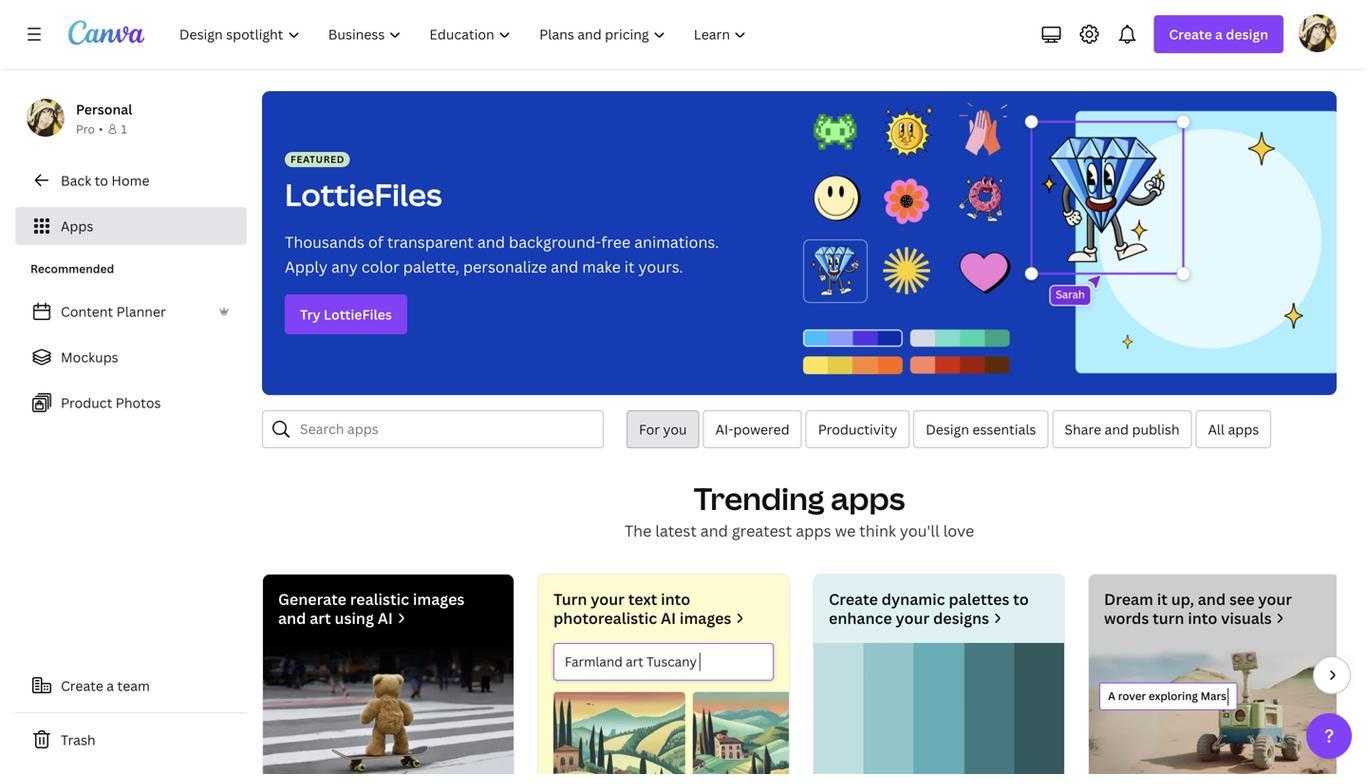 Task type: describe. For each thing, give the bounding box(es) containing it.
back to home
[[61, 171, 150, 190]]

a preview image of the app named "lottiefiles" showing multiple animations with different color palettes image
[[798, 91, 1337, 395]]

photorealistic
[[554, 608, 657, 628]]

ai-powered
[[716, 420, 790, 438]]

generate realistic images and art using ai
[[278, 589, 465, 628]]

top level navigation element
[[167, 15, 763, 53]]

ai inside turn your text into photorealistic ai images
[[661, 608, 676, 628]]

palette,
[[403, 256, 460, 277]]

share
[[1065, 420, 1102, 438]]

content planner
[[61, 303, 166, 321]]

product
[[61, 394, 112, 412]]

color
[[362, 256, 400, 277]]

essentials
[[973, 420, 1037, 438]]

back
[[61, 171, 91, 190]]

into inside turn your text into photorealistic ai images
[[661, 589, 691, 609]]

Input field to search for apps search field
[[300, 411, 592, 447]]

a for team
[[107, 677, 114, 695]]

dall·e image
[[263, 643, 514, 774]]

trash
[[61, 731, 96, 749]]

design essentials button
[[914, 410, 1049, 448]]

featured lottiefiles
[[285, 153, 442, 215]]

featured
[[291, 153, 345, 166]]

create dynamic palettes to enhance your designs
[[829, 589, 1029, 628]]

generate realistic images and art using ai button
[[262, 574, 515, 774]]

apps for all
[[1229, 420, 1260, 438]]

into inside dream it up, and see your words turn into visuals
[[1189, 608, 1218, 628]]

home
[[111, 171, 150, 190]]

try lottiefiles button
[[285, 294, 407, 334]]

it inside dream it up, and see your words turn into visuals
[[1158, 589, 1168, 609]]

designs
[[934, 608, 990, 628]]

see
[[1230, 589, 1255, 609]]

trending apps the latest and greatest apps we think you'll love
[[625, 478, 975, 541]]

love
[[944, 521, 975, 541]]

images inside 'generate realistic images and art using ai'
[[413, 589, 465, 609]]

transparent
[[387, 232, 474, 252]]

pro •
[[76, 121, 103, 137]]

realistic
[[350, 589, 409, 609]]

animations.
[[635, 232, 719, 252]]

generate
[[278, 589, 347, 609]]

recommended
[[30, 261, 114, 276]]

of
[[368, 232, 384, 252]]

dream it up, and see your words turn into visuals
[[1105, 589, 1293, 628]]

try
[[300, 305, 321, 323]]

share and publish button
[[1053, 410, 1193, 448]]

latest
[[656, 521, 697, 541]]

2 vertical spatial apps
[[796, 521, 832, 541]]

ai-
[[716, 420, 734, 438]]

yours.
[[639, 256, 684, 277]]

productivity
[[819, 420, 898, 438]]

apps link
[[15, 207, 247, 245]]

palettes
[[949, 589, 1010, 609]]

and inside trending apps the latest and greatest apps we think you'll love
[[701, 521, 728, 541]]

lottiefiles for try lottiefiles
[[324, 305, 392, 323]]

personal
[[76, 100, 132, 118]]

turn
[[1153, 608, 1185, 628]]

you'll
[[900, 521, 940, 541]]

create for create a team
[[61, 677, 103, 695]]

create for create dynamic palettes to enhance your designs
[[829, 589, 878, 609]]

create a design button
[[1154, 15, 1284, 53]]

try lottiefiles
[[300, 305, 392, 323]]

product photos
[[61, 394, 161, 412]]

using
[[335, 608, 374, 628]]

apps for trending
[[831, 478, 906, 519]]

you
[[664, 420, 687, 438]]

trash link
[[15, 721, 247, 759]]

productivity button
[[806, 410, 910, 448]]

enhance
[[829, 608, 893, 628]]

back to home link
[[15, 161, 247, 199]]

create dynamic palettes to enhance your designs button
[[813, 574, 1066, 774]]

powered
[[734, 420, 790, 438]]

and down 'background-' on the top of page
[[551, 256, 579, 277]]

your for create dynamic palettes to enhance your designs
[[896, 608, 930, 628]]

publish
[[1133, 420, 1180, 438]]

it inside thousands of transparent and background-free animations. apply any color palette, personalize and make it yours.
[[625, 256, 635, 277]]

create a team button
[[15, 667, 247, 705]]

apply
[[285, 256, 328, 277]]

background-
[[509, 232, 602, 252]]



Task type: locate. For each thing, give the bounding box(es) containing it.
turn your text into photorealistic ai images button
[[538, 574, 790, 774]]

apps inside button
[[1229, 420, 1260, 438]]

1 horizontal spatial into
[[1189, 608, 1218, 628]]

art
[[310, 608, 331, 628]]

text
[[629, 589, 658, 609]]

content
[[61, 303, 113, 321]]

design
[[926, 420, 970, 438]]

a for design
[[1216, 25, 1223, 43]]

images inside turn your text into photorealistic ai images
[[680, 608, 732, 628]]

all
[[1209, 420, 1225, 438]]

list
[[15, 293, 247, 422]]

images right text
[[680, 608, 732, 628]]

2 vertical spatial create
[[61, 677, 103, 695]]

greatest
[[732, 521, 792, 541]]

ai right text
[[661, 608, 676, 628]]

we
[[835, 521, 856, 541]]

your inside turn your text into photorealistic ai images
[[591, 589, 625, 609]]

your inside create dynamic palettes to enhance your designs
[[896, 608, 930, 628]]

your for dream it up, and see your words turn into visuals
[[1259, 589, 1293, 609]]

images
[[413, 589, 465, 609], [680, 608, 732, 628]]

1 ai from the left
[[378, 608, 393, 628]]

thousands
[[285, 232, 365, 252]]

list containing content planner
[[15, 293, 247, 422]]

all apps
[[1209, 420, 1260, 438]]

0 vertical spatial it
[[625, 256, 635, 277]]

create for create a design
[[1170, 25, 1213, 43]]

ai inside 'generate realistic images and art using ai'
[[378, 608, 393, 628]]

for you
[[639, 420, 687, 438]]

up,
[[1172, 589, 1195, 609]]

apps right all
[[1229, 420, 1260, 438]]

to right back
[[95, 171, 108, 190]]

stephanie aranda image
[[1299, 14, 1337, 52]]

it left 'up,'
[[1158, 589, 1168, 609]]

2 horizontal spatial create
[[1170, 25, 1213, 43]]

0 vertical spatial lottiefiles
[[285, 174, 442, 215]]

a inside dropdown button
[[1216, 25, 1223, 43]]

create left design at the top
[[1170, 25, 1213, 43]]

make
[[582, 256, 621, 277]]

share and publish
[[1065, 420, 1180, 438]]

your right see
[[1259, 589, 1293, 609]]

create a design
[[1170, 25, 1269, 43]]

your left designs
[[896, 608, 930, 628]]

content planner link
[[15, 293, 247, 331]]

mockups
[[61, 348, 118, 366]]

it
[[625, 256, 635, 277], [1158, 589, 1168, 609]]

a inside button
[[107, 677, 114, 695]]

1 vertical spatial it
[[1158, 589, 1168, 609]]

•
[[99, 121, 103, 137]]

to inside create dynamic palettes to enhance your designs
[[1014, 589, 1029, 609]]

1 horizontal spatial create
[[829, 589, 878, 609]]

design
[[1227, 25, 1269, 43]]

2 ai from the left
[[661, 608, 676, 628]]

product photos link
[[15, 384, 247, 422]]

to right palettes
[[1014, 589, 1029, 609]]

1 horizontal spatial to
[[1014, 589, 1029, 609]]

it right make
[[625, 256, 635, 277]]

and right share
[[1105, 420, 1129, 438]]

and left art
[[278, 608, 306, 628]]

0 horizontal spatial a
[[107, 677, 114, 695]]

1 horizontal spatial ai
[[661, 608, 676, 628]]

pro
[[76, 121, 95, 137]]

1 horizontal spatial a
[[1216, 25, 1223, 43]]

2 horizontal spatial your
[[1259, 589, 1293, 609]]

into right text
[[661, 589, 691, 609]]

1
[[121, 121, 127, 137]]

1 vertical spatial to
[[1014, 589, 1029, 609]]

0 horizontal spatial into
[[661, 589, 691, 609]]

design essentials
[[926, 420, 1037, 438]]

your left text
[[591, 589, 625, 609]]

0 horizontal spatial images
[[413, 589, 465, 609]]

into right the turn
[[1189, 608, 1218, 628]]

1 vertical spatial create
[[829, 589, 878, 609]]

and inside 'generate realistic images and art using ai'
[[278, 608, 306, 628]]

and up personalize
[[478, 232, 505, 252]]

your inside dream it up, and see your words turn into visuals
[[1259, 589, 1293, 609]]

ai-powered button
[[703, 410, 802, 448]]

any
[[332, 256, 358, 277]]

imagen image
[[539, 643, 789, 774]]

trending
[[694, 478, 825, 519]]

for you button
[[627, 410, 700, 448]]

and right latest
[[701, 521, 728, 541]]

0 vertical spatial to
[[95, 171, 108, 190]]

0 vertical spatial a
[[1216, 25, 1223, 43]]

free
[[602, 232, 631, 252]]

create inside button
[[61, 677, 103, 695]]

0 horizontal spatial create
[[61, 677, 103, 695]]

1 vertical spatial apps
[[831, 478, 906, 519]]

and inside dream it up, and see your words turn into visuals
[[1199, 589, 1226, 609]]

1 horizontal spatial images
[[680, 608, 732, 628]]

apps
[[1229, 420, 1260, 438], [831, 478, 906, 519], [796, 521, 832, 541]]

create left team on the bottom of page
[[61, 677, 103, 695]]

magic media image
[[1090, 643, 1340, 774]]

think
[[860, 521, 897, 541]]

personalize
[[463, 256, 547, 277]]

1 vertical spatial a
[[107, 677, 114, 695]]

apps left we
[[796, 521, 832, 541]]

team
[[117, 677, 150, 695]]

0 vertical spatial apps
[[1229, 420, 1260, 438]]

the
[[625, 521, 652, 541]]

create left dynamic
[[829, 589, 878, 609]]

all apps button
[[1196, 410, 1272, 448]]

0 horizontal spatial your
[[591, 589, 625, 609]]

1 horizontal spatial your
[[896, 608, 930, 628]]

shade image
[[814, 643, 1065, 774]]

create inside create dynamic palettes to enhance your designs
[[829, 589, 878, 609]]

mockups link
[[15, 338, 247, 376]]

create
[[1170, 25, 1213, 43], [829, 589, 878, 609], [61, 677, 103, 695]]

turn
[[554, 589, 587, 609]]

turn your text into photorealistic ai images
[[554, 589, 732, 628]]

0 horizontal spatial to
[[95, 171, 108, 190]]

a
[[1216, 25, 1223, 43], [107, 677, 114, 695]]

lottiefiles
[[285, 174, 442, 215], [324, 305, 392, 323]]

lottiefiles for featured lottiefiles
[[285, 174, 442, 215]]

ai right using
[[378, 608, 393, 628]]

and
[[478, 232, 505, 252], [551, 256, 579, 277], [1105, 420, 1129, 438], [701, 521, 728, 541], [1199, 589, 1226, 609], [278, 608, 306, 628]]

dream it up, and see your words turn into visuals button
[[1089, 574, 1341, 774]]

and right 'up,'
[[1199, 589, 1226, 609]]

photos
[[116, 394, 161, 412]]

create a team
[[61, 677, 150, 695]]

planner
[[116, 303, 166, 321]]

ai
[[378, 608, 393, 628], [661, 608, 676, 628]]

0 vertical spatial create
[[1170, 25, 1213, 43]]

lottiefiles up of
[[285, 174, 442, 215]]

1 vertical spatial lottiefiles
[[324, 305, 392, 323]]

a left design at the top
[[1216, 25, 1223, 43]]

lottiefiles right try
[[324, 305, 392, 323]]

into
[[661, 589, 691, 609], [1189, 608, 1218, 628]]

words
[[1105, 608, 1150, 628]]

apps
[[61, 217, 93, 235]]

a left team on the bottom of page
[[107, 677, 114, 695]]

images right realistic
[[413, 589, 465, 609]]

dream
[[1105, 589, 1154, 609]]

0 horizontal spatial ai
[[378, 608, 393, 628]]

0 horizontal spatial it
[[625, 256, 635, 277]]

1 horizontal spatial it
[[1158, 589, 1168, 609]]

create inside dropdown button
[[1170, 25, 1213, 43]]

dynamic
[[882, 589, 946, 609]]

for
[[639, 420, 660, 438]]

apps up think
[[831, 478, 906, 519]]

lottiefiles inside button
[[324, 305, 392, 323]]

thousands of transparent and background-free animations. apply any color palette, personalize and make it yours.
[[285, 232, 719, 277]]

visuals
[[1222, 608, 1272, 628]]



Task type: vqa. For each thing, say whether or not it's contained in the screenshot.
'Try Canva Pro' button
no



